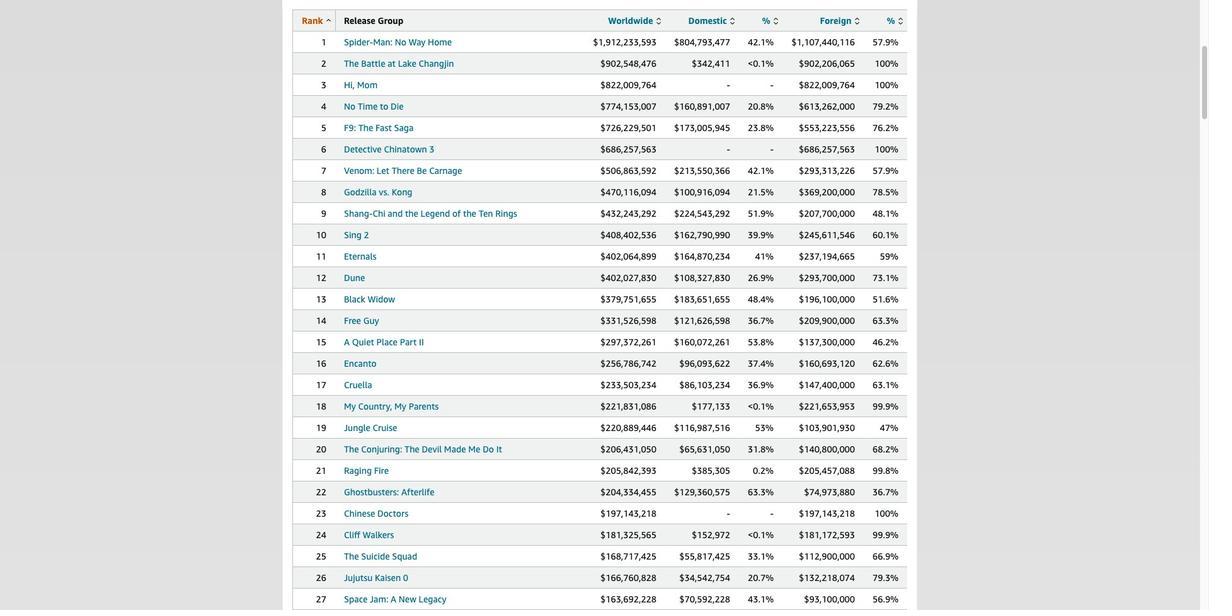 Task type: describe. For each thing, give the bounding box(es) containing it.
43.1%
[[748, 594, 774, 604]]

ten
[[479, 208, 493, 219]]

0 horizontal spatial 36.7%
[[748, 315, 774, 326]]

0 vertical spatial 2
[[321, 58, 326, 69]]

$177,133
[[692, 401, 730, 412]]

100% for $197,143,218
[[875, 508, 899, 519]]

worldwide link
[[608, 15, 661, 26]]

- down the 23.8%
[[770, 144, 774, 154]]

1 $686,257,563 from the left
[[601, 144, 657, 154]]

foreign
[[820, 15, 852, 26]]

20
[[316, 444, 326, 454]]

$173,005,945
[[674, 122, 730, 133]]

1 horizontal spatial 36.7%
[[873, 486, 899, 497]]

26
[[316, 572, 326, 583]]

$112,900,000
[[799, 551, 855, 561]]

sing 2 link
[[344, 229, 369, 240]]

1 % from the left
[[762, 15, 770, 26]]

57.9% for $293,313,226
[[873, 165, 899, 176]]

$205,457,088
[[799, 465, 855, 476]]

$902,206,065
[[799, 58, 855, 69]]

$245,611,546
[[799, 229, 855, 240]]

$206,431,050
[[601, 444, 657, 454]]

1 $197,143,218 from the left
[[601, 508, 657, 519]]

squad
[[392, 551, 417, 561]]

63.1%
[[873, 379, 899, 390]]

42.1% for $804,793,477
[[748, 37, 774, 47]]

25
[[316, 551, 326, 561]]

$204,334,455
[[601, 486, 657, 497]]

cliff walkers link
[[344, 529, 394, 540]]

47%
[[880, 422, 899, 433]]

73.1%
[[873, 272, 899, 283]]

detective
[[344, 144, 382, 154]]

$93,100,000
[[804, 594, 855, 604]]

$207,700,000
[[799, 208, 855, 219]]

0 horizontal spatial a
[[344, 337, 350, 347]]

do
[[483, 444, 494, 454]]

ghostbusters: afterlife
[[344, 486, 435, 497]]

$160,072,261
[[674, 337, 730, 347]]

- up $152,972
[[727, 508, 730, 519]]

group
[[378, 15, 404, 26]]

$137,300,000
[[799, 337, 855, 347]]

11
[[316, 251, 326, 262]]

57.9% for $1,107,440,116
[[873, 37, 899, 47]]

doctors
[[378, 508, 408, 519]]

$233,503,234
[[601, 379, 657, 390]]

black widow link
[[344, 294, 395, 304]]

f9: the fast saga link
[[344, 122, 414, 133]]

0 horizontal spatial no
[[344, 101, 356, 112]]

- up $213,550,366
[[727, 144, 730, 154]]

51.9%
[[748, 208, 774, 219]]

<0.1% for $177,133
[[748, 401, 774, 412]]

- up 20.8%
[[770, 79, 774, 90]]

there
[[392, 165, 415, 176]]

5
[[321, 122, 326, 133]]

$147,400,000
[[799, 379, 855, 390]]

spider-man: no way home
[[344, 37, 452, 47]]

<0.1% for $342,411
[[748, 58, 774, 69]]

$237,194,665
[[799, 251, 855, 262]]

cliff walkers
[[344, 529, 394, 540]]

$385,305
[[692, 465, 730, 476]]

0
[[403, 572, 408, 583]]

legacy
[[419, 594, 447, 604]]

release group
[[344, 15, 404, 26]]

1 vertical spatial 63.3%
[[748, 486, 774, 497]]

cruise
[[373, 422, 397, 433]]

saga
[[394, 122, 414, 133]]

shang-
[[344, 208, 373, 219]]

legend
[[421, 208, 450, 219]]

jujutsu kaisen 0 link
[[344, 572, 408, 583]]

it
[[496, 444, 502, 454]]

$168,717,425
[[601, 551, 657, 561]]

22
[[316, 486, 326, 497]]

release
[[344, 15, 375, 26]]

changjin
[[419, 58, 454, 69]]

raging fire
[[344, 465, 389, 476]]

$166,760,828
[[601, 572, 657, 583]]

1 vertical spatial a
[[391, 594, 396, 604]]

free
[[344, 315, 361, 326]]

suicide
[[361, 551, 390, 561]]

detective chinatown 3 link
[[344, 144, 435, 154]]

worldwide
[[608, 15, 653, 26]]

59%
[[880, 251, 899, 262]]

the for conjuring:
[[344, 444, 359, 454]]

10
[[316, 229, 326, 240]]

raging fire link
[[344, 465, 389, 476]]

100% for $822,009,764
[[875, 79, 899, 90]]

ghostbusters: afterlife link
[[344, 486, 435, 497]]

venom: let there be carnage
[[344, 165, 462, 176]]

hi, mom link
[[344, 79, 378, 90]]

the right f9: at left
[[358, 122, 373, 133]]

1 % link from the left
[[762, 15, 778, 26]]

2 $686,257,563 from the left
[[799, 144, 855, 154]]

0 vertical spatial no
[[395, 37, 406, 47]]

battle
[[361, 58, 385, 69]]

jujutsu
[[344, 572, 373, 583]]

mom
[[357, 79, 378, 90]]

domestic link
[[688, 15, 735, 26]]

cruella
[[344, 379, 372, 390]]

$224,543,292
[[674, 208, 730, 219]]

foreign link
[[820, 15, 860, 26]]

$181,172,593
[[799, 529, 855, 540]]

2 my from the left
[[395, 401, 406, 412]]

$902,548,476
[[601, 58, 657, 69]]

56.9%
[[873, 594, 899, 604]]

99.9% for $181,172,593
[[873, 529, 899, 540]]

48.4%
[[748, 294, 774, 304]]

the for suicide
[[344, 551, 359, 561]]

$209,900,000
[[799, 315, 855, 326]]

let
[[377, 165, 389, 176]]

23
[[316, 508, 326, 519]]

15
[[316, 337, 326, 347]]

chinese doctors link
[[344, 508, 408, 519]]

1 horizontal spatial 63.3%
[[873, 315, 899, 326]]



Task type: locate. For each thing, give the bounding box(es) containing it.
hi,
[[344, 79, 355, 90]]

1 horizontal spatial the
[[463, 208, 476, 219]]

the left devil
[[405, 444, 420, 454]]

1 100% from the top
[[875, 58, 899, 69]]

0 horizontal spatial my
[[344, 401, 356, 412]]

19
[[316, 422, 326, 433]]

made
[[444, 444, 466, 454]]

8
[[321, 187, 326, 197]]

2 vertical spatial <0.1%
[[748, 529, 774, 540]]

2 $822,009,764 from the left
[[799, 79, 855, 90]]

$822,009,764 down the $902,206,065
[[799, 79, 855, 90]]

$70,592,228
[[679, 594, 730, 604]]

sing 2
[[344, 229, 369, 240]]

42.1% for $213,550,366
[[748, 165, 774, 176]]

23.8%
[[748, 122, 774, 133]]

24
[[316, 529, 326, 540]]

0 vertical spatial a
[[344, 337, 350, 347]]

1 horizontal spatial 3
[[429, 144, 435, 154]]

the right and
[[405, 208, 418, 219]]

$197,143,218 down $204,334,455 at the bottom of page
[[601, 508, 657, 519]]

1 horizontal spatial a
[[391, 594, 396, 604]]

$162,790,990
[[674, 229, 730, 240]]

42.1% right $804,793,477
[[748, 37, 774, 47]]

walkers
[[363, 529, 394, 540]]

21.5%
[[748, 187, 774, 197]]

36.7% up 53.8%
[[748, 315, 774, 326]]

a left 'quiet'
[[344, 337, 350, 347]]

$342,411
[[692, 58, 730, 69]]

jungle
[[344, 422, 370, 433]]

1 vertical spatial 99.9%
[[873, 529, 899, 540]]

shang-chi and the legend of the ten rings link
[[344, 208, 517, 219]]

1 vertical spatial 57.9%
[[873, 165, 899, 176]]

79.2%
[[873, 101, 899, 112]]

$65,631,050
[[679, 444, 730, 454]]

1 horizontal spatial % link
[[887, 15, 903, 26]]

country,
[[358, 401, 392, 412]]

godzilla
[[344, 187, 377, 197]]

- down $342,411
[[727, 79, 730, 90]]

chinatown
[[384, 144, 427, 154]]

the
[[405, 208, 418, 219], [463, 208, 476, 219]]

17
[[316, 379, 326, 390]]

1 horizontal spatial 2
[[364, 229, 369, 240]]

1 vertical spatial 2
[[364, 229, 369, 240]]

the right of
[[463, 208, 476, 219]]

% right domestic link
[[762, 15, 770, 26]]

$686,257,563 down $726,229,501
[[601, 144, 657, 154]]

2 100% from the top
[[875, 79, 899, 90]]

46.2%
[[873, 337, 899, 347]]

$220,889,446
[[601, 422, 657, 433]]

encanto link
[[344, 358, 377, 369]]

0 horizontal spatial $686,257,563
[[601, 144, 657, 154]]

2 42.1% from the top
[[748, 165, 774, 176]]

raging
[[344, 465, 372, 476]]

0 horizontal spatial the
[[405, 208, 418, 219]]

-
[[727, 79, 730, 90], [770, 79, 774, 90], [727, 144, 730, 154], [770, 144, 774, 154], [727, 508, 730, 519], [770, 508, 774, 519]]

the up hi,
[[344, 58, 359, 69]]

0 horizontal spatial 3
[[321, 79, 326, 90]]

2 % from the left
[[887, 15, 895, 26]]

0 vertical spatial 3
[[321, 79, 326, 90]]

eternals
[[344, 251, 377, 262]]

$774,153,007
[[601, 101, 657, 112]]

36.7% down 99.8% on the right bottom of page
[[873, 486, 899, 497]]

the down cliff
[[344, 551, 359, 561]]

1 horizontal spatial %
[[887, 15, 895, 26]]

no left time
[[344, 101, 356, 112]]

$196,100,000
[[799, 294, 855, 304]]

at
[[388, 58, 396, 69]]

68.2%
[[873, 444, 899, 454]]

0 horizontal spatial $822,009,764
[[601, 79, 657, 90]]

2 $197,143,218 from the left
[[799, 508, 855, 519]]

$197,143,218 up $181,172,593
[[799, 508, 855, 519]]

<0.1% down the 36.9% at the bottom right of page
[[748, 401, 774, 412]]

$221,653,953
[[799, 401, 855, 412]]

<0.1% for $152,972
[[748, 529, 774, 540]]

1 42.1% from the top
[[748, 37, 774, 47]]

the for battle
[[344, 58, 359, 69]]

1 horizontal spatial $197,143,218
[[799, 508, 855, 519]]

no left way
[[395, 37, 406, 47]]

conjuring:
[[361, 444, 402, 454]]

venom: let there be carnage link
[[344, 165, 462, 176]]

4
[[321, 101, 326, 112]]

26.9%
[[748, 272, 774, 283]]

dune
[[344, 272, 365, 283]]

0 vertical spatial 99.9%
[[873, 401, 899, 412]]

rank
[[302, 15, 323, 26], [302, 15, 323, 26]]

100% for $686,257,563
[[875, 144, 899, 154]]

0 horizontal spatial $197,143,218
[[601, 508, 657, 519]]

2 the from the left
[[463, 208, 476, 219]]

1 vertical spatial no
[[344, 101, 356, 112]]

$160,693,120
[[799, 358, 855, 369]]

jam:
[[370, 594, 388, 604]]

100%
[[875, 58, 899, 69], [875, 79, 899, 90], [875, 144, 899, 154], [875, 508, 899, 519]]

jujutsu kaisen 0
[[344, 572, 408, 583]]

$1,107,440,116
[[792, 37, 855, 47]]

kong
[[392, 187, 412, 197]]

99.9% for $221,653,953
[[873, 401, 899, 412]]

1 <0.1% from the top
[[748, 58, 774, 69]]

the down jungle
[[344, 444, 359, 454]]

$470,116,094
[[601, 187, 657, 197]]

0 vertical spatial 36.7%
[[748, 315, 774, 326]]

a left new
[[391, 594, 396, 604]]

0 vertical spatial <0.1%
[[748, 58, 774, 69]]

<0.1%
[[748, 58, 774, 69], [748, 401, 774, 412], [748, 529, 774, 540]]

% link right foreign link
[[887, 15, 903, 26]]

<0.1% up 20.8%
[[748, 58, 774, 69]]

home
[[428, 37, 452, 47]]

0 horizontal spatial % link
[[762, 15, 778, 26]]

my left parents
[[395, 401, 406, 412]]

my up jungle
[[344, 401, 356, 412]]

<0.1% up the 33.1%
[[748, 529, 774, 540]]

$506,863,592
[[601, 165, 657, 176]]

1 vertical spatial 3
[[429, 144, 435, 154]]

1 the from the left
[[405, 208, 418, 219]]

1 vertical spatial <0.1%
[[748, 401, 774, 412]]

$804,793,477
[[674, 37, 730, 47]]

% link right domestic link
[[762, 15, 778, 26]]

$164,870,234
[[674, 251, 730, 262]]

$402,027,830
[[601, 272, 657, 283]]

$686,257,563 up the $293,313,226 at the right top of the page
[[799, 144, 855, 154]]

space jam: a new legacy link
[[344, 594, 447, 604]]

black widow
[[344, 294, 395, 304]]

2 right sing
[[364, 229, 369, 240]]

free guy link
[[344, 315, 379, 326]]

53%
[[755, 422, 774, 433]]

1 my from the left
[[344, 401, 356, 412]]

1 horizontal spatial no
[[395, 37, 406, 47]]

3 up carnage
[[429, 144, 435, 154]]

99.9% down 63.1%
[[873, 401, 899, 412]]

$96,093,622
[[679, 358, 730, 369]]

57.9% up 78.5%
[[873, 165, 899, 176]]

quiet
[[352, 337, 374, 347]]

chinese
[[344, 508, 375, 519]]

63.3% down 51.6%
[[873, 315, 899, 326]]

$293,313,226
[[799, 165, 855, 176]]

$613,262,000
[[799, 101, 855, 112]]

1 99.9% from the top
[[873, 401, 899, 412]]

1 vertical spatial 36.7%
[[873, 486, 899, 497]]

$822,009,764 down $902,548,476
[[601, 79, 657, 90]]

jungle cruise
[[344, 422, 397, 433]]

39.9%
[[748, 229, 774, 240]]

jungle cruise link
[[344, 422, 397, 433]]

chinese doctors
[[344, 508, 408, 519]]

1 horizontal spatial $822,009,764
[[799, 79, 855, 90]]

2 57.9% from the top
[[873, 165, 899, 176]]

$129,360,575
[[674, 486, 730, 497]]

100% for $902,206,065
[[875, 58, 899, 69]]

79.3%
[[873, 572, 899, 583]]

4 100% from the top
[[875, 508, 899, 519]]

1 horizontal spatial my
[[395, 401, 406, 412]]

- down 0.2%
[[770, 508, 774, 519]]

1 57.9% from the top
[[873, 37, 899, 47]]

3 <0.1% from the top
[[748, 529, 774, 540]]

new
[[399, 594, 417, 604]]

part
[[400, 337, 417, 347]]

$402,064,899
[[601, 251, 657, 262]]

0 horizontal spatial 2
[[321, 58, 326, 69]]

3 up 4
[[321, 79, 326, 90]]

vs.
[[379, 187, 389, 197]]

1 vertical spatial 42.1%
[[748, 165, 774, 176]]

57.9% right $1,107,440,116
[[873, 37, 899, 47]]

0 horizontal spatial %
[[762, 15, 770, 26]]

99.9%
[[873, 401, 899, 412], [873, 529, 899, 540]]

% right foreign link
[[887, 15, 895, 26]]

$55,817,425
[[679, 551, 730, 561]]

3 100% from the top
[[875, 144, 899, 154]]

1 $822,009,764 from the left
[[601, 79, 657, 90]]

$103,901,930
[[799, 422, 855, 433]]

0 vertical spatial 42.1%
[[748, 37, 774, 47]]

99.9% up 66.9%
[[873, 529, 899, 540]]

spider-man: no way home link
[[344, 37, 452, 47]]

78.5%
[[873, 187, 899, 197]]

2 % link from the left
[[887, 15, 903, 26]]

2 <0.1% from the top
[[748, 401, 774, 412]]

53.8%
[[748, 337, 774, 347]]

2 99.9% from the top
[[873, 529, 899, 540]]

63.3% down 0.2%
[[748, 486, 774, 497]]

0 vertical spatial 57.9%
[[873, 37, 899, 47]]

20.8%
[[748, 101, 774, 112]]

2 down 1
[[321, 58, 326, 69]]

ii
[[419, 337, 424, 347]]

0 vertical spatial 63.3%
[[873, 315, 899, 326]]

41%
[[755, 251, 774, 262]]

1 horizontal spatial $686,257,563
[[799, 144, 855, 154]]

42.1% up 21.5%
[[748, 165, 774, 176]]

0 horizontal spatial 63.3%
[[748, 486, 774, 497]]



Task type: vqa. For each thing, say whether or not it's contained in the screenshot.
min corresponding to 1 hr 56 min
no



